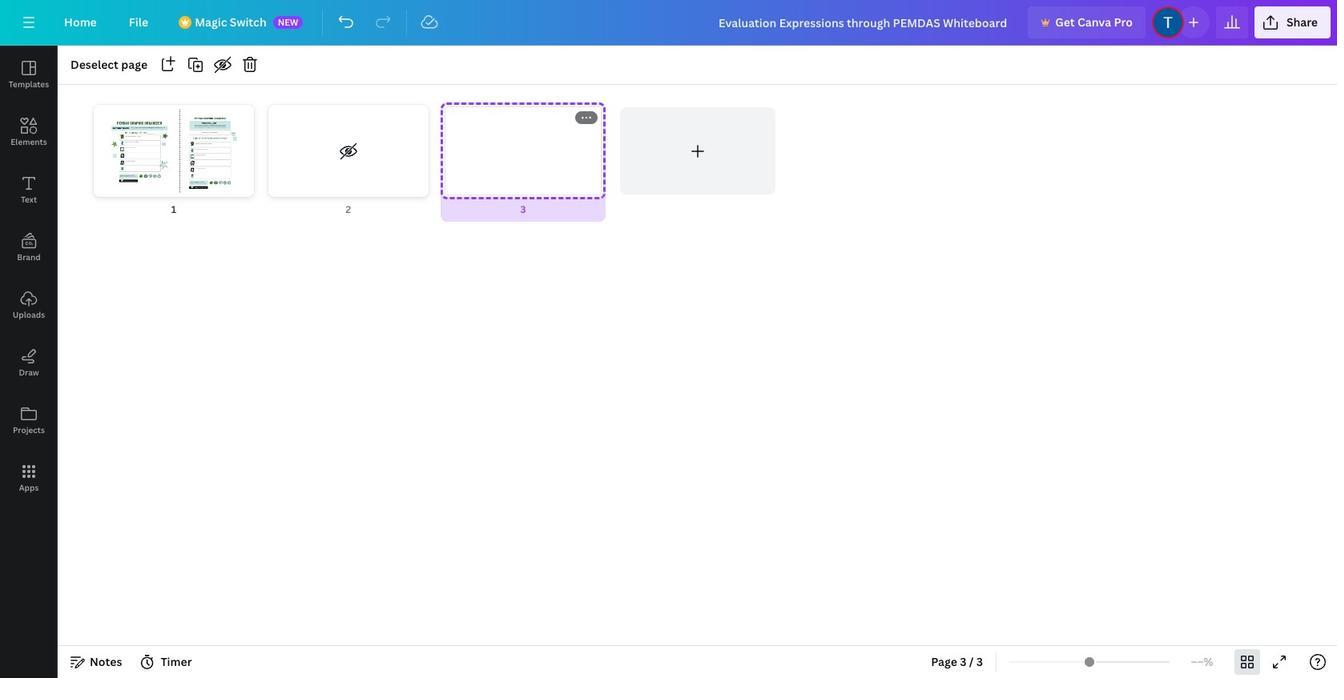 Task type: locate. For each thing, give the bounding box(es) containing it.
deselect
[[71, 57, 119, 72]]

text
[[21, 194, 37, 205]]

brand button
[[0, 219, 58, 276]]

3
[[520, 202, 526, 216], [960, 655, 967, 670], [977, 655, 983, 670]]

share
[[1287, 14, 1318, 30]]

new
[[278, 16, 298, 28]]

file
[[129, 14, 148, 30]]

notes button
[[64, 650, 129, 676]]

canva
[[1078, 14, 1112, 30]]

/
[[970, 655, 974, 670]]

home
[[64, 14, 97, 30]]

brand
[[17, 252, 41, 263]]

timer
[[161, 655, 192, 670]]

––%
[[1191, 655, 1214, 670]]

templates
[[9, 79, 49, 90]]

projects
[[13, 425, 45, 436]]

timer button
[[135, 650, 198, 676]]

––% button
[[1177, 650, 1229, 676]]

apps
[[19, 482, 39, 494]]

deselect page
[[71, 57, 148, 72]]

magic switch
[[195, 14, 267, 30]]

elements
[[11, 136, 47, 147]]

notes
[[90, 655, 122, 670]]

file button
[[116, 6, 161, 38]]

2
[[346, 202, 351, 216]]

main menu bar
[[0, 0, 1338, 46]]

page
[[121, 57, 148, 72]]

pro
[[1114, 14, 1133, 30]]

draw button
[[0, 334, 58, 392]]

1
[[171, 202, 176, 216]]



Task type: vqa. For each thing, say whether or not it's contained in the screenshot.
James Peterson icon
no



Task type: describe. For each thing, give the bounding box(es) containing it.
share button
[[1255, 6, 1331, 38]]

switch
[[230, 14, 267, 30]]

draw
[[19, 367, 39, 378]]

deselect page button
[[64, 52, 154, 78]]

templates button
[[0, 46, 58, 103]]

get canva pro
[[1056, 14, 1133, 30]]

page 3 / 3
[[932, 655, 983, 670]]

Design title text field
[[706, 6, 1022, 38]]

uploads button
[[0, 276, 58, 334]]

get canva pro button
[[1028, 6, 1146, 38]]

page
[[932, 655, 958, 670]]

magic
[[195, 14, 227, 30]]

uploads
[[13, 309, 45, 321]]

1 horizontal spatial 3
[[960, 655, 967, 670]]

elements button
[[0, 103, 58, 161]]

home link
[[51, 6, 110, 38]]

apps button
[[0, 450, 58, 507]]

text button
[[0, 161, 58, 219]]

get
[[1056, 14, 1075, 30]]

side panel tab list
[[0, 46, 58, 507]]

2 horizontal spatial 3
[[977, 655, 983, 670]]

page 3 / 3 button
[[925, 650, 990, 676]]

0 horizontal spatial 3
[[520, 202, 526, 216]]

projects button
[[0, 392, 58, 450]]



